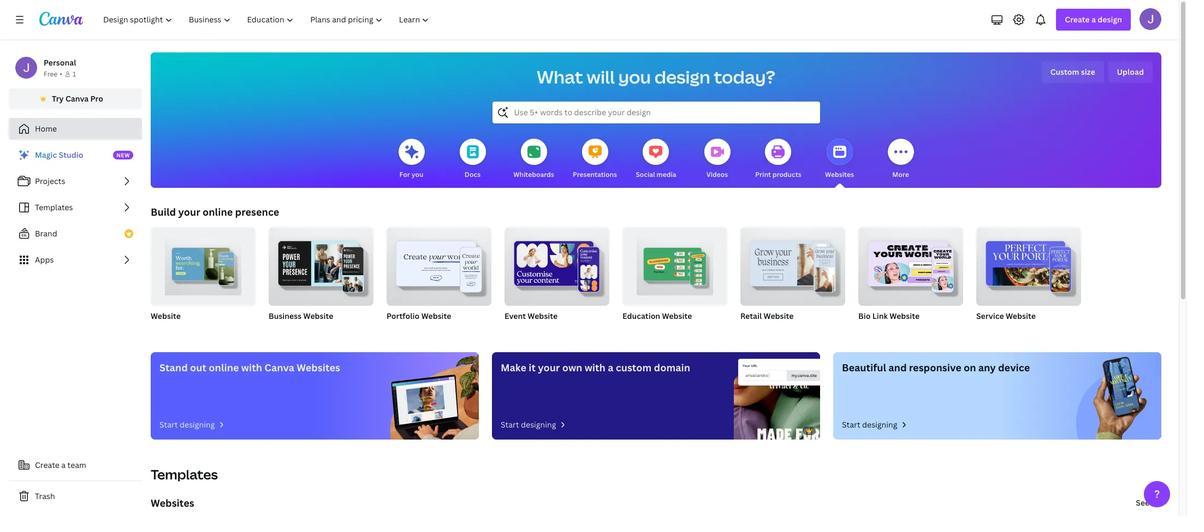 Task type: locate. For each thing, give the bounding box(es) containing it.
templates down projects
[[35, 202, 73, 212]]

1366 inside the website 1366 × 768 px
[[151, 325, 166, 334]]

2 vertical spatial websites
[[151, 496, 194, 510]]

it
[[529, 361, 536, 374]]

service website
[[977, 311, 1036, 321]]

design inside create a design dropdown button
[[1098, 14, 1122, 25]]

6 group from the left
[[741, 223, 845, 306]]

canva inside button
[[66, 93, 89, 104]]

Search search field
[[514, 102, 798, 123]]

home
[[35, 123, 57, 134]]

1 designing from the left
[[180, 419, 215, 430]]

0 horizontal spatial start
[[159, 419, 178, 430]]

1 horizontal spatial px
[[658, 325, 665, 334]]

a left custom
[[608, 361, 614, 374]]

a left 'team'
[[61, 460, 66, 470]]

event
[[505, 311, 526, 321]]

start designing for make
[[501, 419, 556, 430]]

create for create a team
[[35, 460, 59, 470]]

0 vertical spatial templates
[[35, 202, 73, 212]]

1 horizontal spatial with
[[585, 361, 606, 374]]

1 horizontal spatial your
[[538, 361, 560, 374]]

768 inside retail website 1366 × 768 px
[[763, 325, 774, 334]]

px
[[186, 325, 193, 334], [658, 325, 665, 334], [776, 325, 783, 334]]

2 horizontal spatial start
[[842, 419, 861, 430]]

0 vertical spatial your
[[178, 205, 200, 218]]

2 start from the left
[[501, 419, 519, 430]]

designing for out
[[180, 419, 215, 430]]

1 start from the left
[[159, 419, 178, 430]]

create inside create a design dropdown button
[[1065, 14, 1090, 25]]

6 website from the left
[[764, 311, 794, 321]]

1 horizontal spatial templates
[[151, 465, 218, 483]]

create a design button
[[1056, 9, 1131, 31]]

website for retail website 1366 × 768 px
[[764, 311, 794, 321]]

2 horizontal spatial start designing
[[842, 419, 898, 430]]

768 for retail website
[[763, 325, 774, 334]]

0 horizontal spatial px
[[186, 325, 193, 334]]

0 vertical spatial a
[[1092, 14, 1096, 25]]

2 with from the left
[[585, 361, 606, 374]]

1 group from the left
[[151, 223, 256, 306]]

group for website group at the left of page
[[151, 223, 256, 306]]

1366 down education
[[623, 325, 638, 334]]

a up the size
[[1092, 14, 1096, 25]]

1 vertical spatial online
[[209, 361, 239, 374]]

whiteboards button
[[513, 131, 554, 188]]

7 group from the left
[[859, 223, 963, 306]]

online right out
[[209, 361, 239, 374]]

1 horizontal spatial canva
[[265, 361, 294, 374]]

0 horizontal spatial 768
[[173, 325, 184, 334]]

canva down business
[[265, 361, 294, 374]]

your right it
[[538, 361, 560, 374]]

1 horizontal spatial you
[[618, 65, 651, 88]]

start for beautiful
[[842, 419, 861, 430]]

1366 inside retail website 1366 × 768 px
[[741, 325, 756, 334]]

start designing for stand
[[159, 419, 215, 430]]

education website 1366 × 768 px
[[623, 311, 692, 334]]

social media
[[636, 170, 676, 179]]

0 horizontal spatial start designing
[[159, 419, 215, 430]]

1 vertical spatial websites
[[297, 361, 340, 374]]

website right education
[[662, 311, 692, 321]]

2 1366 from the left
[[623, 325, 638, 334]]

1 1366 from the left
[[151, 325, 166, 334]]

3 start from the left
[[842, 419, 861, 430]]

education
[[623, 311, 660, 321]]

start
[[159, 419, 178, 430], [501, 419, 519, 430], [842, 419, 861, 430]]

you inside "for you" button
[[412, 170, 423, 179]]

a inside dropdown button
[[1092, 14, 1096, 25]]

a inside button
[[61, 460, 66, 470]]

None search field
[[492, 102, 820, 123]]

2 website from the left
[[303, 311, 333, 321]]

4 website from the left
[[528, 311, 558, 321]]

create up custom size
[[1065, 14, 1090, 25]]

768 inside 'education website 1366 × 768 px'
[[645, 325, 656, 334]]

2 start designing from the left
[[501, 419, 556, 430]]

upload
[[1117, 67, 1144, 77]]

2 horizontal spatial px
[[776, 325, 783, 334]]

768
[[173, 325, 184, 334], [645, 325, 656, 334], [763, 325, 774, 334]]

px inside 'education website 1366 × 768 px'
[[658, 325, 665, 334]]

website
[[151, 311, 181, 321], [303, 311, 333, 321], [421, 311, 451, 321], [528, 311, 558, 321], [662, 311, 692, 321], [764, 311, 794, 321], [890, 311, 920, 321], [1006, 311, 1036, 321]]

size
[[1081, 67, 1095, 77]]

× up stand
[[168, 325, 171, 334]]

team
[[67, 460, 86, 470]]

0 horizontal spatial a
[[61, 460, 66, 470]]

online
[[203, 205, 233, 218], [209, 361, 239, 374]]

create left 'team'
[[35, 460, 59, 470]]

1366 inside 'education website 1366 × 768 px'
[[623, 325, 638, 334]]

0 vertical spatial websites
[[825, 170, 854, 179]]

create inside create a team button
[[35, 460, 59, 470]]

website inside retail website 1366 × 768 px
[[764, 311, 794, 321]]

0 horizontal spatial 1366
[[151, 325, 166, 334]]

apps
[[35, 255, 54, 265]]

3 designing from the left
[[862, 419, 898, 430]]

social media button
[[636, 131, 676, 188]]

3 group from the left
[[387, 223, 492, 306]]

event website
[[505, 311, 558, 321]]

2 768 from the left
[[645, 325, 656, 334]]

service
[[977, 311, 1004, 321]]

1 768 from the left
[[173, 325, 184, 334]]

website for business website
[[303, 311, 333, 321]]

5 group from the left
[[623, 223, 727, 306]]

free
[[44, 69, 57, 79]]

8 website from the left
[[1006, 311, 1036, 321]]

website up stand
[[151, 311, 181, 321]]

1 vertical spatial create
[[35, 460, 59, 470]]

0 horizontal spatial canva
[[66, 93, 89, 104]]

all
[[1152, 498, 1161, 508]]

website right 'portfolio'
[[421, 311, 451, 321]]

3 start designing from the left
[[842, 419, 898, 430]]

bio
[[859, 311, 871, 321]]

4 group from the left
[[505, 223, 610, 306]]

website right retail
[[764, 311, 794, 321]]

list
[[9, 144, 142, 271]]

you right for
[[412, 170, 423, 179]]

website for service website
[[1006, 311, 1036, 321]]

0 horizontal spatial create
[[35, 460, 59, 470]]

2 horizontal spatial 1366
[[741, 325, 756, 334]]

top level navigation element
[[96, 9, 439, 31]]

1 horizontal spatial start designing
[[501, 419, 556, 430]]

0 horizontal spatial templates
[[35, 202, 73, 212]]

business website group
[[269, 223, 374, 335]]

× inside 'education website 1366 × 768 px'
[[640, 325, 643, 334]]

for
[[400, 170, 410, 179]]

1 px from the left
[[186, 325, 193, 334]]

0 vertical spatial design
[[1098, 14, 1122, 25]]

your
[[178, 205, 200, 218], [538, 361, 560, 374]]

group for retail website group
[[741, 223, 845, 306]]

designing for it
[[521, 419, 556, 430]]

education website group
[[623, 223, 727, 335]]

3 website from the left
[[421, 311, 451, 321]]

1 horizontal spatial 768
[[645, 325, 656, 334]]

1 with from the left
[[241, 361, 262, 374]]

0 horizontal spatial you
[[412, 170, 423, 179]]

website right the link
[[890, 311, 920, 321]]

3 × from the left
[[758, 325, 761, 334]]

websites
[[825, 170, 854, 179], [297, 361, 340, 374], [151, 496, 194, 510]]

0 horizontal spatial designing
[[180, 419, 215, 430]]

a for design
[[1092, 14, 1096, 25]]

website right service
[[1006, 311, 1036, 321]]

what will you design today?
[[537, 65, 775, 88]]

0 horizontal spatial websites
[[151, 496, 194, 510]]

1 horizontal spatial create
[[1065, 14, 1090, 25]]

1 start designing from the left
[[159, 419, 215, 430]]

px for retail
[[776, 325, 783, 334]]

0 vertical spatial create
[[1065, 14, 1090, 25]]

print
[[756, 170, 771, 179]]

2 horizontal spatial ×
[[758, 325, 761, 334]]

8 group from the left
[[977, 223, 1081, 306]]

2 px from the left
[[658, 325, 665, 334]]

create
[[1065, 14, 1090, 25], [35, 460, 59, 470]]

1 horizontal spatial start
[[501, 419, 519, 430]]

online left 'presence'
[[203, 205, 233, 218]]

px inside retail website 1366 × 768 px
[[776, 325, 783, 334]]

start for stand
[[159, 419, 178, 430]]

1 × from the left
[[168, 325, 171, 334]]

1 website from the left
[[151, 311, 181, 321]]

try canva pro
[[52, 93, 103, 104]]

website inside the website 1366 × 768 px
[[151, 311, 181, 321]]

1 horizontal spatial 1366
[[623, 325, 638, 334]]

studio
[[59, 150, 83, 160]]

1366 for retail website
[[741, 325, 756, 334]]

0 horizontal spatial design
[[655, 65, 710, 88]]

website group
[[151, 223, 256, 335]]

2 horizontal spatial a
[[1092, 14, 1096, 25]]

× down education
[[640, 325, 643, 334]]

retail website 1366 × 768 px
[[741, 311, 794, 334]]

start designing for beautiful
[[842, 419, 898, 430]]

5 website from the left
[[662, 311, 692, 321]]

group
[[151, 223, 256, 306], [269, 223, 374, 306], [387, 223, 492, 306], [505, 223, 610, 306], [623, 223, 727, 306], [741, 223, 845, 306], [859, 223, 963, 306], [977, 223, 1081, 306]]

your right build at the left of page
[[178, 205, 200, 218]]

group for education website group
[[623, 223, 727, 306]]

2 designing from the left
[[521, 419, 556, 430]]

and
[[889, 361, 907, 374]]

build
[[151, 205, 176, 218]]

0 horizontal spatial ×
[[168, 325, 171, 334]]

for you
[[400, 170, 423, 179]]

media
[[657, 170, 676, 179]]

personal
[[44, 57, 76, 68]]

3 1366 from the left
[[741, 325, 756, 334]]

2 × from the left
[[640, 325, 643, 334]]

make it your own with a custom domain
[[501, 361, 690, 374]]

0 horizontal spatial your
[[178, 205, 200, 218]]

1 horizontal spatial design
[[1098, 14, 1122, 25]]

start designing
[[159, 419, 215, 430], [501, 419, 556, 430], [842, 419, 898, 430]]

3 px from the left
[[776, 325, 783, 334]]

build your online presence
[[151, 205, 279, 218]]

with right out
[[241, 361, 262, 374]]

2 group from the left
[[269, 223, 374, 306]]

website inside 'education website 1366 × 768 px'
[[662, 311, 692, 321]]

with
[[241, 361, 262, 374], [585, 361, 606, 374]]

2 horizontal spatial 768
[[763, 325, 774, 334]]

1 horizontal spatial designing
[[521, 419, 556, 430]]

1 horizontal spatial a
[[608, 361, 614, 374]]

portfolio website
[[387, 311, 451, 321]]

canva right try
[[66, 93, 89, 104]]

custom size
[[1051, 67, 1095, 77]]

website right business
[[303, 311, 333, 321]]

website right event
[[528, 311, 558, 321]]

jacob simon image
[[1140, 8, 1162, 30]]

templates up websites link
[[151, 465, 218, 483]]

1 vertical spatial canva
[[265, 361, 294, 374]]

1366 up stand
[[151, 325, 166, 334]]

0 horizontal spatial with
[[241, 361, 262, 374]]

create a team button
[[9, 454, 142, 476]]

1 vertical spatial you
[[412, 170, 423, 179]]

canva
[[66, 93, 89, 104], [265, 361, 294, 374]]

2 vertical spatial a
[[61, 460, 66, 470]]

× inside retail website 1366 × 768 px
[[758, 325, 761, 334]]

× down retail
[[758, 325, 761, 334]]

print products
[[756, 170, 802, 179]]

0 vertical spatial online
[[203, 205, 233, 218]]

1366 down retail
[[741, 325, 756, 334]]

design left "jacob simon" icon
[[1098, 14, 1122, 25]]

retail
[[741, 311, 762, 321]]

3 768 from the left
[[763, 325, 774, 334]]

you right will
[[618, 65, 651, 88]]

1 horizontal spatial ×
[[640, 325, 643, 334]]

design up search search box
[[655, 65, 710, 88]]

2 horizontal spatial designing
[[862, 419, 898, 430]]

with right own
[[585, 361, 606, 374]]

designing
[[180, 419, 215, 430], [521, 419, 556, 430], [862, 419, 898, 430]]

0 vertical spatial canva
[[66, 93, 89, 104]]



Task type: vqa. For each thing, say whether or not it's contained in the screenshot.
2nd group from the left
yes



Task type: describe. For each thing, give the bounding box(es) containing it.
× inside the website 1366 × 768 px
[[168, 325, 171, 334]]

portfolio
[[387, 311, 420, 321]]

on
[[964, 361, 976, 374]]

custom
[[1051, 67, 1079, 77]]

× for retail website
[[758, 325, 761, 334]]

website 1366 × 768 px
[[151, 311, 193, 334]]

beautiful and responsive on any device
[[842, 361, 1030, 374]]

768 inside the website 1366 × 768 px
[[173, 325, 184, 334]]

websites link
[[151, 496, 194, 510]]

px for education
[[658, 325, 665, 334]]

create a team
[[35, 460, 86, 470]]

2 horizontal spatial websites
[[825, 170, 854, 179]]

online for with
[[209, 361, 239, 374]]

7 website from the left
[[890, 311, 920, 321]]

presentations
[[573, 170, 617, 179]]

brand
[[35, 228, 57, 239]]

start for make
[[501, 419, 519, 430]]

docs
[[465, 170, 481, 179]]

see all link
[[1135, 492, 1162, 514]]

more button
[[888, 131, 914, 188]]

out
[[190, 361, 206, 374]]

new
[[116, 151, 130, 159]]

beautiful
[[842, 361, 886, 374]]

what
[[537, 65, 583, 88]]

videos
[[707, 170, 728, 179]]

stand out online with canva websites
[[159, 361, 340, 374]]

home link
[[9, 118, 142, 140]]

business website
[[269, 311, 333, 321]]

service website group
[[977, 223, 1081, 335]]

brand link
[[9, 223, 142, 245]]

website for education website 1366 × 768 px
[[662, 311, 692, 321]]

print products button
[[756, 131, 802, 188]]

event website group
[[505, 223, 610, 335]]

presentations button
[[573, 131, 617, 188]]

bio link website
[[859, 311, 920, 321]]

px inside the website 1366 × 768 px
[[186, 325, 193, 334]]

responsive
[[909, 361, 962, 374]]

retail website group
[[741, 223, 845, 335]]

templates link
[[9, 197, 142, 218]]

stand
[[159, 361, 188, 374]]

videos button
[[704, 131, 730, 188]]

link
[[873, 311, 888, 321]]

0 vertical spatial you
[[618, 65, 651, 88]]

social
[[636, 170, 655, 179]]

websites button
[[825, 131, 854, 188]]

trash
[[35, 491, 55, 501]]

magic
[[35, 150, 57, 160]]

business
[[269, 311, 302, 321]]

group for bio link website group
[[859, 223, 963, 306]]

custom
[[616, 361, 652, 374]]

any
[[979, 361, 996, 374]]

1 vertical spatial design
[[655, 65, 710, 88]]

online for presence
[[203, 205, 233, 218]]

whiteboards
[[513, 170, 554, 179]]

designing for and
[[862, 419, 898, 430]]

1366 for education website
[[623, 325, 638, 334]]

custom size button
[[1042, 61, 1104, 83]]

website for event website
[[528, 311, 558, 321]]

try
[[52, 93, 64, 104]]

products
[[773, 170, 802, 179]]

group for business website group in the left of the page
[[269, 223, 374, 306]]

create for create a design
[[1065, 14, 1090, 25]]

group for "event website" group
[[505, 223, 610, 306]]

own
[[562, 361, 582, 374]]

see all
[[1136, 498, 1161, 508]]

website for portfolio website
[[421, 311, 451, 321]]

projects
[[35, 176, 65, 186]]

free •
[[44, 69, 62, 79]]

bio link website group
[[859, 223, 963, 335]]

try canva pro button
[[9, 88, 142, 109]]

more
[[893, 170, 909, 179]]

pro
[[90, 93, 103, 104]]

see
[[1136, 498, 1150, 508]]

magic studio
[[35, 150, 83, 160]]

1
[[73, 69, 76, 79]]

1 vertical spatial a
[[608, 361, 614, 374]]

docs button
[[460, 131, 486, 188]]

make
[[501, 361, 526, 374]]

will
[[587, 65, 615, 88]]

list containing magic studio
[[9, 144, 142, 271]]

group for service website group
[[977, 223, 1081, 306]]

domain
[[654, 361, 690, 374]]

1 horizontal spatial websites
[[297, 361, 340, 374]]

presence
[[235, 205, 279, 218]]

× for education website
[[640, 325, 643, 334]]

upload button
[[1108, 61, 1153, 83]]

device
[[998, 361, 1030, 374]]

1 vertical spatial templates
[[151, 465, 218, 483]]

a for team
[[61, 460, 66, 470]]

create a design
[[1065, 14, 1122, 25]]

1 vertical spatial your
[[538, 361, 560, 374]]

projects link
[[9, 170, 142, 192]]

•
[[60, 69, 62, 79]]

for you button
[[398, 131, 425, 188]]

group for portfolio website group
[[387, 223, 492, 306]]

apps link
[[9, 249, 142, 271]]

portfolio website group
[[387, 223, 492, 335]]

today?
[[714, 65, 775, 88]]

trash link
[[9, 486, 142, 507]]

768 for education website
[[645, 325, 656, 334]]



